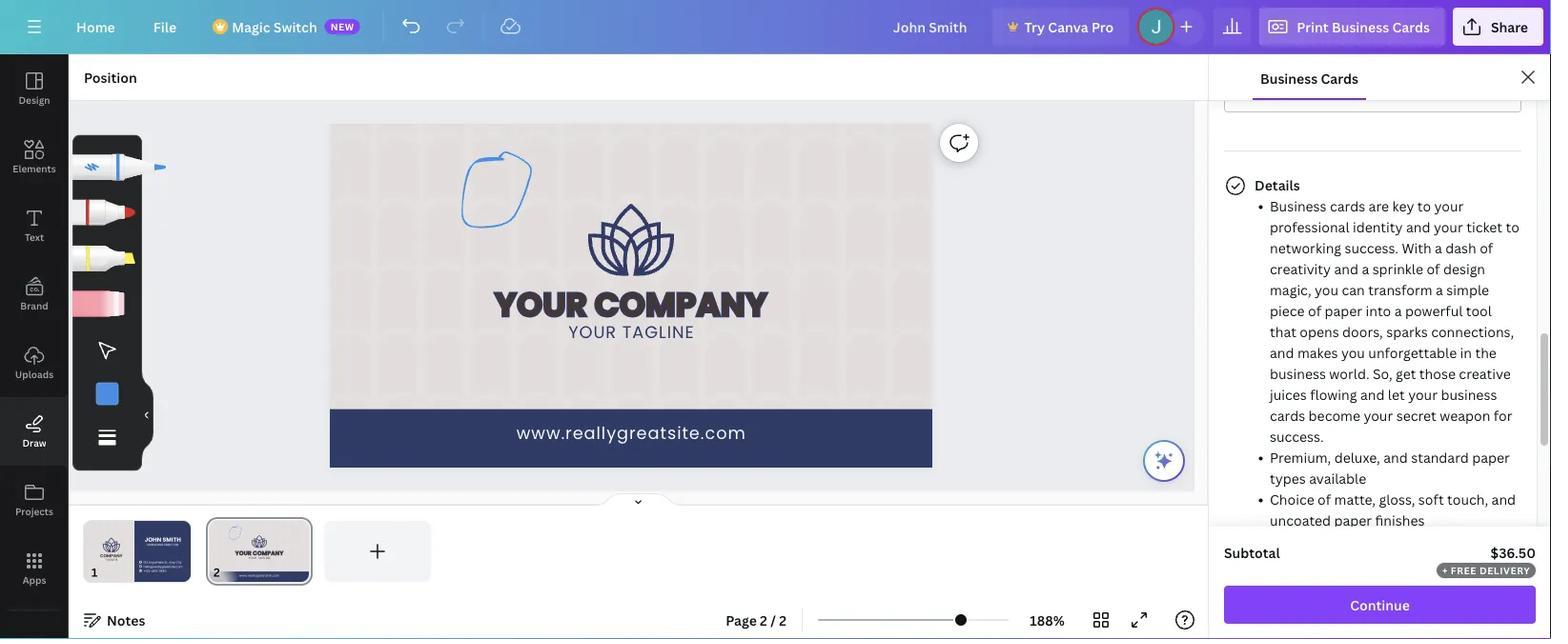 Task type: locate. For each thing, give the bounding box(es) containing it.
file button
[[138, 8, 192, 46]]

0 vertical spatial cards
[[1330, 197, 1366, 215]]

brand button
[[0, 260, 69, 329]]

1 vertical spatial $36.50
[[1491, 544, 1536, 562]]

hide image
[[141, 370, 154, 461]]

delivery
[[1480, 565, 1531, 577]]

1 horizontal spatial success.
[[1345, 239, 1399, 257]]

projects button
[[0, 466, 69, 535]]

of down with
[[1427, 260, 1441, 278]]

1 vertical spatial to
[[1506, 218, 1520, 236]]

2 left /
[[760, 612, 768, 630]]

notes
[[107, 612, 145, 630]]

0 horizontal spatial success.
[[1270, 428, 1324, 446]]

1 horizontal spatial $36.50
[[1491, 544, 1536, 562]]

side panel tab list
[[0, 54, 69, 640]]

success. up "premium,"
[[1270, 428, 1324, 446]]

magic,
[[1270, 281, 1312, 299]]

0 horizontal spatial 2
[[760, 612, 768, 630]]

simple
[[1447, 281, 1490, 299]]

cards left are
[[1330, 197, 1366, 215]]

subtotal
[[1225, 544, 1281, 562]]

and down that
[[1270, 344, 1295, 362]]

the
[[1476, 344, 1497, 362]]

success.
[[1345, 239, 1399, 257], [1270, 428, 1324, 446]]

dash
[[1446, 239, 1477, 257]]

premium,
[[1270, 449, 1332, 467]]

1 vertical spatial paper
[[1473, 449, 1511, 467]]

draw button
[[0, 398, 69, 466]]

cards down juices
[[1270, 407, 1306, 425]]

1 2 from the left
[[760, 612, 768, 630]]

continue
[[1351, 597, 1410, 615]]

business inside dropdown button
[[1332, 18, 1390, 36]]

1 vertical spatial you
[[1342, 344, 1366, 362]]

list
[[1255, 196, 1522, 636]]

for
[[1494, 407, 1513, 425]]

elements button
[[0, 123, 69, 192]]

become
[[1309, 407, 1361, 425]]

your
[[495, 282, 588, 328], [495, 282, 588, 328], [569, 320, 617, 344]]

sparks
[[1387, 323, 1428, 341]]

50
[[1237, 84, 1254, 103]]

2
[[760, 612, 768, 630], [779, 612, 787, 630]]

elements
[[13, 162, 56, 175]]

paper down can
[[1325, 302, 1363, 320]]

world.
[[1330, 365, 1370, 383]]

business up juices
[[1270, 365, 1327, 383]]

a right into
[[1395, 302, 1402, 320]]

1 horizontal spatial to
[[1506, 218, 1520, 236]]

types
[[1270, 470, 1306, 488]]

company
[[595, 282, 768, 328], [595, 282, 768, 328]]

apps button
[[0, 535, 69, 604]]

ticket
[[1467, 218, 1503, 236]]

1 horizontal spatial 2
[[779, 612, 787, 630]]

powerful
[[1406, 302, 1463, 320]]

with
[[1402, 239, 1432, 257]]

text
[[25, 231, 44, 244]]

sprinkle
[[1373, 260, 1424, 278]]

$36.50 up delivery
[[1491, 544, 1536, 562]]

tool
[[1467, 302, 1492, 320]]

and up can
[[1335, 260, 1359, 278]]

business inside button
[[1261, 69, 1318, 87]]

and right deluxe,
[[1384, 449, 1408, 467]]

of
[[1480, 239, 1494, 257], [1427, 260, 1441, 278], [1308, 302, 1322, 320], [1318, 491, 1332, 509]]

paper down the for at the right
[[1473, 449, 1511, 467]]

+ free delivery
[[1443, 565, 1531, 577]]

weapon
[[1440, 407, 1491, 425]]

$36.50 inside button
[[1442, 84, 1487, 103]]

paper
[[1325, 302, 1363, 320], [1473, 449, 1511, 467], [1335, 512, 1373, 530]]

Design title text field
[[878, 8, 985, 46]]

1 horizontal spatial cards
[[1330, 197, 1366, 215]]

cards
[[1393, 18, 1430, 36], [1321, 69, 1359, 87], [1318, 84, 1355, 103]]

business up weapon
[[1441, 386, 1498, 404]]

0 vertical spatial $36.50
[[1442, 84, 1487, 103]]

0 horizontal spatial you
[[1315, 281, 1339, 299]]

networking
[[1270, 239, 1342, 257]]

you up world.
[[1342, 344, 1366, 362]]

paper down matte,
[[1335, 512, 1373, 530]]

canva assistant image
[[1153, 450, 1176, 473]]

those
[[1420, 365, 1456, 383]]

cards inside dropdown button
[[1393, 18, 1430, 36]]

1 vertical spatial success.
[[1270, 428, 1324, 446]]

available
[[1310, 470, 1367, 488]]

design button
[[0, 54, 69, 123]]

finishes
[[1376, 512, 1425, 530]]

None button
[[1225, 74, 1522, 113]]

business
[[1332, 18, 1390, 36], [1261, 69, 1318, 87], [1257, 84, 1314, 103], [1270, 197, 1327, 215]]

apps
[[23, 574, 46, 587]]

$36.50 for subtotal
[[1491, 544, 1536, 562]]

brand
[[20, 299, 48, 312]]

1 vertical spatial cards
[[1270, 407, 1306, 425]]

0 vertical spatial business
[[1270, 365, 1327, 383]]

business inside details business cards are key to your professional identity and your ticket to networking success. with a dash of creativity and a sprinkle of design magic, you can transform a simple piece of paper into a powerful tool that opens doors, sparks connections, and makes you unforgettable in the business world. so, get those creative juices flowing and let your business cards become your secret weapon for success. premium, deluxe, and standard paper types available choice of matte, gloss, soft touch, and uncoated paper finishes
[[1270, 197, 1327, 215]]

to right ticket at the right
[[1506, 218, 1520, 236]]

to right key
[[1418, 197, 1432, 215]]

page
[[726, 612, 757, 630]]

business inside button
[[1257, 84, 1314, 103]]

and right the touch, on the bottom right of page
[[1492, 491, 1516, 509]]

1 horizontal spatial business
[[1441, 386, 1498, 404]]

188% button
[[1017, 606, 1079, 636]]

magic switch
[[232, 18, 317, 36]]

share
[[1491, 18, 1529, 36]]

0 horizontal spatial $36.50
[[1442, 84, 1487, 103]]

cards
[[1330, 197, 1366, 215], [1270, 407, 1306, 425]]

uploads button
[[0, 329, 69, 398]]

projects
[[15, 505, 53, 518]]

your
[[1435, 197, 1464, 215], [1434, 218, 1464, 236], [1409, 386, 1438, 404], [1364, 407, 1394, 425]]

to
[[1418, 197, 1432, 215], [1506, 218, 1520, 236]]

and
[[1407, 218, 1431, 236], [1335, 260, 1359, 278], [1270, 344, 1295, 362], [1361, 386, 1385, 404], [1384, 449, 1408, 467], [1492, 491, 1516, 509]]

unforgettable
[[1369, 344, 1457, 362]]

2 right /
[[779, 612, 787, 630]]

continue button
[[1225, 587, 1536, 625]]

success. down identity
[[1345, 239, 1399, 257]]

a right with
[[1435, 239, 1443, 257]]

your company
[[495, 282, 768, 328], [495, 282, 768, 328]]

0 horizontal spatial to
[[1418, 197, 1432, 215]]

doors,
[[1343, 323, 1384, 341]]

main menu bar
[[0, 0, 1552, 54]]

$36.50 down share dropdown button
[[1442, 84, 1487, 103]]

www.reallygreatsite.com
[[517, 422, 747, 445]]

0 vertical spatial paper
[[1325, 302, 1363, 320]]

$36.50 for 50 business cards
[[1442, 84, 1487, 103]]

free
[[1451, 565, 1477, 577]]

business for 50
[[1257, 84, 1314, 103]]

and down so,
[[1361, 386, 1385, 404]]

business for print
[[1332, 18, 1390, 36]]

you left can
[[1315, 281, 1339, 299]]

Page title text field
[[228, 564, 236, 583]]

0 horizontal spatial cards
[[1270, 407, 1306, 425]]

share button
[[1453, 8, 1544, 46]]

business
[[1270, 365, 1327, 383], [1441, 386, 1498, 404]]

0 vertical spatial to
[[1418, 197, 1432, 215]]



Task type: vqa. For each thing, say whether or not it's contained in the screenshot.
'Uploads' button
yes



Task type: describe. For each thing, give the bounding box(es) containing it.
50 business cards
[[1237, 84, 1355, 103]]

#2d90eb image
[[96, 383, 119, 406]]

so,
[[1373, 365, 1393, 383]]

text button
[[0, 192, 69, 260]]

cards for 50 business cards
[[1318, 84, 1355, 103]]

none button containing 50 business cards
[[1225, 74, 1522, 113]]

your tagline
[[569, 320, 695, 344]]

0 vertical spatial you
[[1315, 281, 1339, 299]]

canva
[[1048, 18, 1089, 36]]

choice
[[1270, 491, 1315, 509]]

creativity
[[1270, 260, 1331, 278]]

cards inside button
[[1321, 69, 1359, 87]]

key
[[1393, 197, 1415, 215]]

position
[[84, 68, 137, 86]]

of down available
[[1318, 491, 1332, 509]]

home link
[[61, 8, 130, 46]]

deluxe,
[[1335, 449, 1381, 467]]

0 horizontal spatial business
[[1270, 365, 1327, 383]]

1 horizontal spatial you
[[1342, 344, 1366, 362]]

professional
[[1270, 218, 1350, 236]]

draw
[[22, 437, 46, 450]]

makes
[[1298, 344, 1338, 362]]

let
[[1388, 386, 1405, 404]]

touch,
[[1448, 491, 1489, 509]]

tagline
[[623, 320, 695, 344]]

get
[[1396, 365, 1417, 383]]

business cards
[[1261, 69, 1359, 87]]

page 2 image
[[206, 522, 313, 583]]

secret
[[1397, 407, 1437, 425]]

design
[[1444, 260, 1486, 278]]

try
[[1025, 18, 1045, 36]]

2 2 from the left
[[779, 612, 787, 630]]

of up opens
[[1308, 302, 1322, 320]]

creative
[[1460, 365, 1512, 383]]

business for details
[[1270, 197, 1327, 215]]

list containing business cards are key to your professional identity and your ticket to networking success. with a dash of creativity and a sprinkle of design magic, you can transform a simple piece of paper into a powerful tool that opens doors, sparks connections, and makes you unforgettable in the business world. so, get those creative juices flowing and let your business cards become your secret weapon for success.
[[1255, 196, 1522, 636]]

flowing
[[1311, 386, 1358, 404]]

design
[[19, 93, 50, 106]]

hide pages image
[[593, 493, 684, 508]]

and up with
[[1407, 218, 1431, 236]]

in
[[1461, 344, 1473, 362]]

2 vertical spatial paper
[[1335, 512, 1373, 530]]

try canva pro button
[[992, 8, 1129, 46]]

page 2 / 2 button
[[718, 606, 794, 636]]

print business cards
[[1297, 18, 1430, 36]]

juices
[[1270, 386, 1307, 404]]

magic
[[232, 18, 270, 36]]

matte,
[[1335, 491, 1376, 509]]

gloss,
[[1379, 491, 1416, 509]]

file
[[153, 18, 177, 36]]

0 vertical spatial success.
[[1345, 239, 1399, 257]]

can
[[1342, 281, 1365, 299]]

cards for print business cards
[[1393, 18, 1430, 36]]

opens
[[1300, 323, 1340, 341]]

into
[[1366, 302, 1392, 320]]

pro
[[1092, 18, 1114, 36]]

piece
[[1270, 302, 1305, 320]]

of down ticket at the right
[[1480, 239, 1494, 257]]

a up powerful
[[1436, 281, 1444, 299]]

standard
[[1412, 449, 1469, 467]]

a up can
[[1362, 260, 1370, 278]]

switch
[[274, 18, 317, 36]]

1 vertical spatial business
[[1441, 386, 1498, 404]]

new
[[331, 20, 355, 33]]

uncoated
[[1270, 512, 1331, 530]]

soft
[[1419, 491, 1445, 509]]

that
[[1270, 323, 1297, 341]]

/
[[771, 612, 776, 630]]

identity
[[1353, 218, 1403, 236]]

details business cards are key to your professional identity and your ticket to networking success. with a dash of creativity and a sprinkle of design magic, you can transform a simple piece of paper into a powerful tool that opens doors, sparks connections, and makes you unforgettable in the business world. so, get those creative juices flowing and let your business cards become your secret weapon for success. premium, deluxe, and standard paper types available choice of matte, gloss, soft touch, and uncoated paper finishes
[[1255, 176, 1520, 530]]

+
[[1443, 565, 1449, 577]]

#2d90eb image
[[96, 383, 119, 406]]

transform
[[1369, 281, 1433, 299]]

uploads
[[15, 368, 54, 381]]

position button
[[76, 62, 145, 93]]

try canva pro
[[1025, 18, 1114, 36]]

page 2 / 2
[[726, 612, 787, 630]]

print
[[1297, 18, 1329, 36]]

business cards button
[[1253, 54, 1367, 100]]

home
[[76, 18, 115, 36]]

are
[[1369, 197, 1390, 215]]

connections,
[[1432, 323, 1515, 341]]

print business cards button
[[1259, 8, 1446, 46]]

details
[[1255, 176, 1301, 194]]



